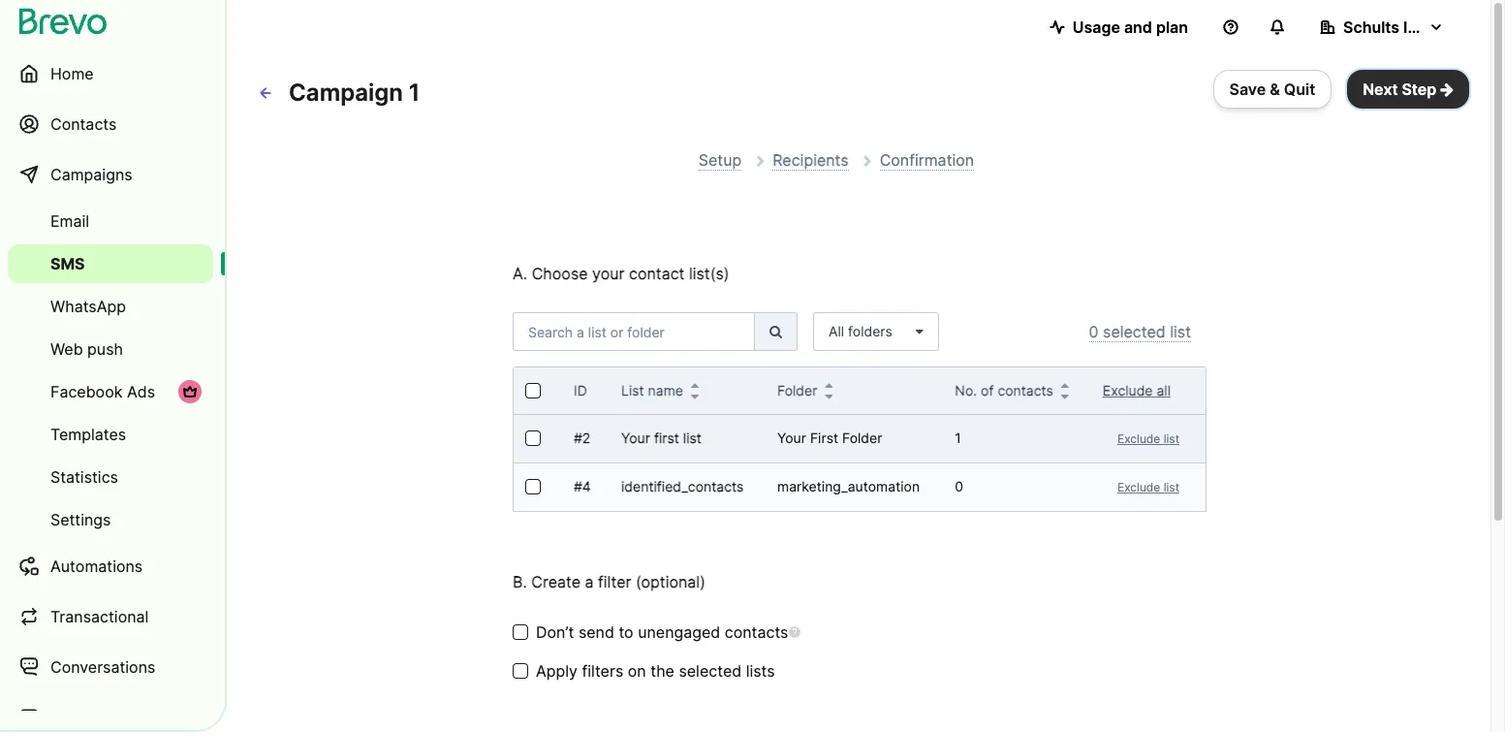 Task type: vqa. For each thing, say whether or not it's contained in the screenshot.
the bottommost UNSUBSCRIBED
no



Task type: describe. For each thing, give the bounding box(es) containing it.
on
[[628, 661, 646, 681]]

and
[[1125, 17, 1153, 37]]

0 vertical spatial selected
[[1104, 322, 1166, 341]]

caret down image for list name
[[691, 393, 699, 400]]

filters
[[582, 661, 624, 681]]

caret up image for no. of contacts
[[1062, 381, 1069, 389]]

ads
[[127, 382, 155, 401]]

# 4
[[574, 478, 591, 495]]

schults
[[1344, 17, 1400, 37]]

campaigns link
[[8, 151, 213, 198]]

plan
[[1157, 17, 1189, 37]]

templates link
[[8, 415, 213, 454]]

deals
[[50, 708, 91, 727]]

usage
[[1073, 17, 1121, 37]]

0 vertical spatial caret down image
[[908, 325, 924, 338]]

name
[[648, 382, 684, 399]]

caret up image for folder
[[826, 381, 833, 389]]

# 2
[[574, 430, 591, 446]]

0 for 0 selected list
[[1089, 322, 1099, 341]]

conversations link
[[8, 644, 213, 690]]

exclude list link for 1
[[1102, 432, 1180, 446]]

all folders
[[829, 323, 893, 339]]

0 vertical spatial exclude
[[1103, 382, 1153, 399]]

save & quit
[[1230, 80, 1316, 99]]

your for your first list
[[622, 430, 651, 446]]

schults inc
[[1344, 17, 1427, 37]]

id
[[574, 382, 587, 399]]

confirmation link
[[880, 150, 975, 171]]

apply filters on the selected lists
[[536, 661, 775, 681]]

exclude list for 0
[[1118, 480, 1180, 495]]

list name
[[622, 382, 684, 399]]

transactional
[[50, 607, 149, 626]]

your for your first folder
[[778, 430, 807, 446]]

apply
[[536, 661, 578, 681]]

left___rvooi image
[[182, 384, 198, 400]]

caret down image for folder
[[826, 393, 833, 400]]

&
[[1271, 80, 1281, 99]]

sms link
[[8, 244, 213, 283]]

facebook ads link
[[8, 372, 213, 411]]

4
[[583, 478, 591, 495]]

a
[[585, 572, 594, 592]]

quit
[[1285, 80, 1316, 99]]

0 selected list
[[1089, 322, 1192, 341]]

push
[[87, 339, 123, 359]]

confirmation
[[880, 150, 975, 170]]

email
[[50, 211, 89, 231]]

whatsapp link
[[8, 287, 213, 326]]

# for 2
[[574, 430, 583, 446]]

home link
[[8, 50, 213, 97]]

folders
[[849, 323, 893, 339]]

a.
[[513, 264, 528, 283]]

1 vertical spatial selected
[[679, 661, 742, 681]]

web push link
[[8, 330, 213, 368]]

recipients
[[773, 150, 849, 170]]

contacts link
[[8, 101, 213, 147]]

list(s)
[[689, 264, 730, 283]]

recipients link
[[773, 150, 849, 171]]

next
[[1364, 80, 1399, 99]]

exclude all
[[1103, 382, 1171, 399]]

facebook
[[50, 382, 123, 401]]

filter
[[598, 572, 632, 592]]

marketing_automation
[[778, 478, 920, 495]]

b.
[[513, 572, 527, 592]]

arrow right image
[[1441, 81, 1455, 97]]

schults inc button
[[1305, 8, 1460, 47]]

contacts
[[50, 114, 117, 134]]

1 horizontal spatial 1
[[955, 430, 962, 446]]

0 horizontal spatial folder
[[778, 382, 818, 399]]

send
[[579, 623, 615, 642]]

settings link
[[8, 500, 213, 539]]

1 horizontal spatial folder
[[843, 430, 883, 446]]

no.
[[955, 382, 978, 399]]

exclude list link for 0
[[1102, 480, 1180, 495]]

web push
[[50, 339, 123, 359]]

Search a list or folder text field
[[513, 312, 755, 351]]



Task type: locate. For each thing, give the bounding box(es) containing it.
2 caret up image from the left
[[826, 381, 833, 389]]

no. of contacts
[[955, 382, 1054, 399]]

caret down image
[[908, 325, 924, 338], [1062, 393, 1069, 400]]

inc
[[1404, 17, 1427, 37]]

# down # 2
[[574, 478, 583, 495]]

sms
[[50, 254, 85, 273]]

1 vertical spatial exclude list
[[1118, 480, 1180, 495]]

0 horizontal spatial 0
[[955, 478, 964, 495]]

2 your from the left
[[778, 430, 807, 446]]

0 horizontal spatial your
[[622, 430, 651, 446]]

campaign 1
[[289, 79, 420, 107]]

settings
[[50, 510, 111, 529]]

folder
[[778, 382, 818, 399], [843, 430, 883, 446]]

1 vertical spatial exclude list link
[[1102, 480, 1180, 495]]

1 vertical spatial exclude
[[1118, 432, 1161, 446]]

2 caret down image from the left
[[826, 393, 833, 400]]

step
[[1403, 80, 1437, 99]]

3 caret up image from the left
[[1062, 381, 1069, 389]]

1 horizontal spatial contacts
[[998, 382, 1054, 399]]

1 right campaign
[[409, 79, 420, 107]]

statistics
[[50, 467, 118, 487]]

0 vertical spatial #
[[574, 430, 583, 446]]

campaign
[[289, 79, 403, 107]]

statistics link
[[8, 458, 213, 496]]

caret down image right folders
[[908, 325, 924, 338]]

caret up image right no. of contacts at bottom
[[1062, 381, 1069, 389]]

first
[[811, 430, 839, 446]]

0 vertical spatial contacts
[[998, 382, 1054, 399]]

0 horizontal spatial caret down image
[[908, 325, 924, 338]]

2 exclude list from the top
[[1118, 480, 1180, 495]]

2 vertical spatial exclude
[[1118, 480, 1161, 495]]

selected
[[1104, 322, 1166, 341], [679, 661, 742, 681]]

contacts right of
[[998, 382, 1054, 399]]

usage and plan button
[[1034, 8, 1204, 47]]

0 horizontal spatial caret up image
[[691, 381, 699, 389]]

email link
[[8, 202, 213, 240]]

1 horizontal spatial caret down image
[[1062, 393, 1069, 400]]

1
[[409, 79, 420, 107], [955, 430, 962, 446]]

usage and plan
[[1073, 17, 1189, 37]]

create
[[532, 572, 581, 592]]

transactional link
[[8, 593, 213, 640]]

1 caret up image from the left
[[691, 381, 699, 389]]

exclude list for 1
[[1118, 432, 1180, 446]]

1 your from the left
[[622, 430, 651, 446]]

1 horizontal spatial caret down image
[[826, 393, 833, 400]]

list
[[1171, 322, 1192, 341], [683, 430, 702, 446], [1164, 432, 1180, 446], [1164, 480, 1180, 495]]

caret down image right no. of contacts at bottom
[[1062, 393, 1069, 400]]

search image
[[770, 325, 783, 338]]

all
[[829, 323, 845, 339]]

whatsapp
[[50, 297, 126, 316]]

contacts
[[998, 382, 1054, 399], [725, 623, 789, 642]]

2 exclude list link from the top
[[1102, 480, 1180, 495]]

deals link
[[8, 694, 213, 732]]

folder up first
[[778, 382, 818, 399]]

a. choose your contact list(s)
[[513, 264, 730, 283]]

selected up exclude all
[[1104, 322, 1166, 341]]

caret down image right "name"
[[691, 393, 699, 400]]

1 down no.
[[955, 430, 962, 446]]

setup link
[[699, 150, 742, 171]]

selected right the
[[679, 661, 742, 681]]

choose
[[532, 264, 588, 283]]

# down id
[[574, 430, 583, 446]]

automations link
[[8, 543, 213, 590]]

your
[[622, 430, 651, 446], [778, 430, 807, 446]]

0 selected list link
[[1089, 322, 1192, 342]]

caret down image up your first folder on the bottom right
[[826, 393, 833, 400]]

first
[[654, 430, 680, 446]]

0 horizontal spatial caret down image
[[691, 393, 699, 400]]

facebook ads
[[50, 382, 155, 401]]

0 vertical spatial folder
[[778, 382, 818, 399]]

exclude for 0
[[1118, 480, 1161, 495]]

don't send to unengaged contacts
[[536, 623, 789, 642]]

your
[[593, 264, 625, 283]]

1 exclude list from the top
[[1118, 432, 1180, 446]]

home
[[50, 64, 94, 83]]

0 horizontal spatial 1
[[409, 79, 420, 107]]

1 # from the top
[[574, 430, 583, 446]]

0 horizontal spatial selected
[[679, 661, 742, 681]]

b. create a filter (optional)
[[513, 572, 706, 592]]

caret up image for list name
[[691, 381, 699, 389]]

next step
[[1364, 80, 1437, 99]]

list
[[622, 382, 644, 399]]

1 exclude list link from the top
[[1102, 432, 1180, 446]]

exclude
[[1103, 382, 1153, 399], [1118, 432, 1161, 446], [1118, 480, 1161, 495]]

contact
[[629, 264, 685, 283]]

to
[[619, 623, 634, 642]]

0 horizontal spatial contacts
[[725, 623, 789, 642]]

automations
[[50, 557, 143, 576]]

exclude list
[[1118, 432, 1180, 446], [1118, 480, 1180, 495]]

exclude all link
[[1103, 382, 1171, 399]]

2 horizontal spatial caret up image
[[1062, 381, 1069, 389]]

0 vertical spatial 1
[[409, 79, 420, 107]]

2 # from the top
[[574, 478, 583, 495]]

1 vertical spatial contacts
[[725, 623, 789, 642]]

0 for 0
[[955, 478, 964, 495]]

caret down image
[[691, 393, 699, 400], [826, 393, 833, 400]]

1 vertical spatial 0
[[955, 478, 964, 495]]

lists
[[746, 661, 775, 681]]

1 horizontal spatial 0
[[1089, 322, 1099, 341]]

#
[[574, 430, 583, 446], [574, 478, 583, 495]]

# for 4
[[574, 478, 583, 495]]

your first list
[[622, 430, 702, 446]]

save
[[1230, 80, 1267, 99]]

next step button
[[1348, 70, 1470, 109]]

1 caret down image from the left
[[691, 393, 699, 400]]

of
[[981, 382, 994, 399]]

your first folder
[[778, 430, 883, 446]]

1 vertical spatial #
[[574, 478, 583, 495]]

0 vertical spatial exclude list
[[1118, 432, 1180, 446]]

1 horizontal spatial selected
[[1104, 322, 1166, 341]]

caret up image
[[691, 381, 699, 389], [826, 381, 833, 389], [1062, 381, 1069, 389]]

campaigns
[[50, 165, 132, 184]]

2
[[583, 430, 591, 446]]

web
[[50, 339, 83, 359]]

1 vertical spatial folder
[[843, 430, 883, 446]]

1 horizontal spatial caret up image
[[826, 381, 833, 389]]

0 vertical spatial 0
[[1089, 322, 1099, 341]]

caret up image up your first folder on the bottom right
[[826, 381, 833, 389]]

folder right first
[[843, 430, 883, 446]]

templates
[[50, 425, 126, 444]]

1 vertical spatial caret down image
[[1062, 393, 1069, 400]]

conversations
[[50, 657, 156, 677]]

contacts up lists
[[725, 623, 789, 642]]

1 horizontal spatial your
[[778, 430, 807, 446]]

exclude for 1
[[1118, 432, 1161, 446]]

0 vertical spatial exclude list link
[[1102, 432, 1180, 446]]

all
[[1157, 382, 1171, 399]]

save & quit button
[[1214, 70, 1333, 109]]

unengaged
[[638, 623, 721, 642]]

caret up image right "name"
[[691, 381, 699, 389]]

1 vertical spatial 1
[[955, 430, 962, 446]]

(optional)
[[636, 572, 706, 592]]

setup
[[699, 150, 742, 170]]



